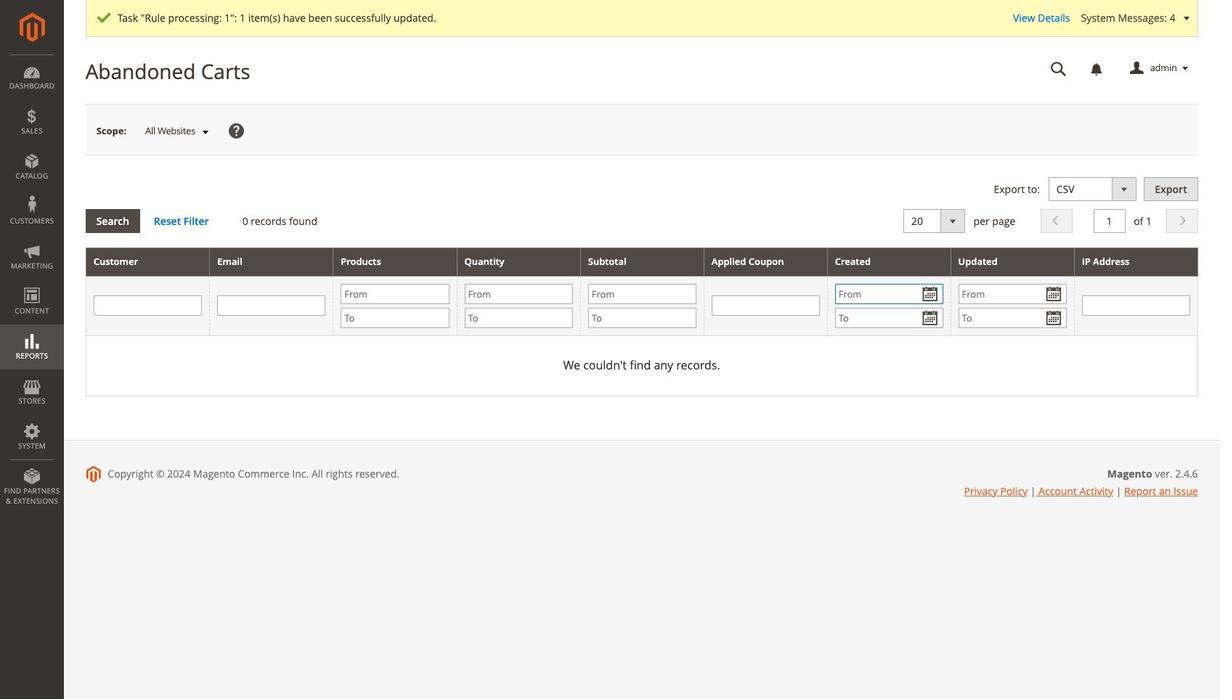 Task type: locate. For each thing, give the bounding box(es) containing it.
0 horizontal spatial to text field
[[465, 308, 573, 328]]

2 to text field from the left
[[959, 308, 1067, 328]]

menu bar
[[0, 55, 64, 514]]

1 from text field from the left
[[341, 284, 449, 304]]

None text field
[[93, 296, 202, 316], [218, 296, 326, 316], [712, 296, 820, 316], [1083, 296, 1191, 316], [93, 296, 202, 316], [218, 296, 326, 316], [712, 296, 820, 316], [1083, 296, 1191, 316]]

1 to text field from the left
[[341, 308, 449, 328]]

To text field
[[341, 308, 449, 328], [588, 308, 697, 328], [835, 308, 944, 328]]

None text field
[[1041, 56, 1077, 81], [1094, 209, 1126, 233], [1041, 56, 1077, 81], [1094, 209, 1126, 233]]

1 horizontal spatial to text field
[[588, 308, 697, 328]]

To text field
[[465, 308, 573, 328], [959, 308, 1067, 328]]

from text field for 1st to text field from right
[[835, 284, 944, 304]]

2 horizontal spatial to text field
[[835, 308, 944, 328]]

3 from text field from the left
[[835, 284, 944, 304]]

1 horizontal spatial to text field
[[959, 308, 1067, 328]]

2 from text field from the left
[[465, 284, 573, 304]]

from text field for 1st to text box from the right
[[959, 284, 1067, 304]]

From text field
[[341, 284, 449, 304], [465, 284, 573, 304], [835, 284, 944, 304], [959, 284, 1067, 304]]

4 from text field from the left
[[959, 284, 1067, 304]]

2 to text field from the left
[[588, 308, 697, 328]]

From text field
[[588, 284, 697, 304]]

0 horizontal spatial to text field
[[341, 308, 449, 328]]



Task type: describe. For each thing, give the bounding box(es) containing it.
from text field for 3rd to text field from the right
[[341, 284, 449, 304]]

from text field for second to text box from right
[[465, 284, 573, 304]]

magento admin panel image
[[19, 12, 45, 42]]

1 to text field from the left
[[465, 308, 573, 328]]

3 to text field from the left
[[835, 308, 944, 328]]



